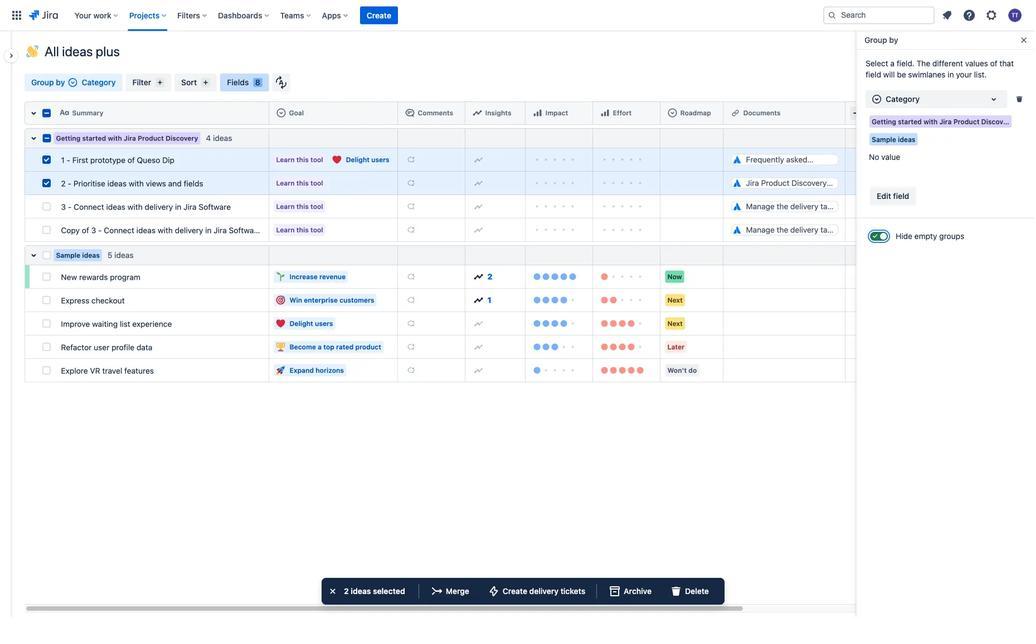 Task type: vqa. For each thing, say whether or not it's contained in the screenshot.
project to the left
no



Task type: locate. For each thing, give the bounding box(es) containing it.
0 vertical spatial group by
[[865, 35, 899, 45]]

learn this tool for 3 - connect ideas with delivery in jira software
[[276, 203, 323, 211]]

0 vertical spatial a
[[891, 59, 895, 68]]

4
[[206, 134, 211, 143], [206, 134, 211, 143]]

1 horizontal spatial of
[[128, 156, 135, 165]]

:rocket: image
[[276, 366, 285, 375], [276, 366, 285, 375]]

1 horizontal spatial delight
[[346, 156, 370, 164]]

by up summary image
[[56, 78, 65, 87]]

goal image
[[277, 108, 286, 117]]

1 next from the top
[[668, 296, 683, 304]]

3 this from the top
[[297, 203, 309, 211]]

1 for 1 - first prototype of queso dip
[[61, 156, 65, 165]]

group up collapse all icon
[[31, 78, 54, 87]]

group by
[[865, 35, 899, 45], [31, 78, 65, 87]]

settings image
[[986, 9, 999, 22]]

1 - first prototype of queso dip
[[61, 156, 175, 165]]

sort
[[181, 78, 197, 87]]

2 horizontal spatial in
[[948, 70, 955, 79]]

1 vertical spatial single select dropdown image
[[873, 95, 882, 104]]

1 horizontal spatial delight users
[[346, 156, 390, 164]]

3 right copy
[[91, 226, 96, 235]]

0 horizontal spatial sample
[[56, 252, 80, 259]]

of
[[991, 59, 998, 68], [128, 156, 135, 165], [82, 226, 89, 235]]

expand horizons
[[290, 367, 344, 375]]

1 horizontal spatial sample ideas
[[872, 136, 916, 143]]

2 vertical spatial delivery
[[530, 587, 559, 596]]

1 vertical spatial next
[[668, 320, 683, 328]]

1 horizontal spatial create
[[503, 587, 528, 596]]

3
[[61, 202, 66, 212], [91, 226, 96, 235]]

:wave: image
[[26, 45, 38, 57], [26, 45, 38, 57]]

0 horizontal spatial delight users
[[290, 320, 333, 328]]

1 horizontal spatial by
[[890, 35, 899, 45]]

3 learn from the top
[[276, 203, 295, 211]]

1 horizontal spatial group
[[865, 35, 888, 45]]

of right copy
[[82, 226, 89, 235]]

0 horizontal spatial 3
[[61, 202, 66, 212]]

all
[[45, 43, 59, 59]]

next
[[668, 296, 683, 304], [668, 320, 683, 328]]

your work
[[75, 11, 111, 20]]

create right apps dropdown button
[[367, 11, 392, 20]]

merge button
[[424, 583, 476, 601]]

0 horizontal spatial single select dropdown image
[[68, 78, 77, 87]]

1 vertical spatial a
[[318, 343, 322, 351]]

sample ideas up the value
[[872, 136, 916, 143]]

program
[[110, 273, 141, 282]]

sample up the new
[[56, 252, 80, 259]]

3 up copy
[[61, 202, 66, 212]]

cell
[[846, 128, 986, 148], [846, 128, 986, 148], [846, 148, 986, 172], [846, 172, 986, 195], [846, 195, 986, 219], [661, 219, 724, 242], [846, 219, 986, 242], [846, 245, 986, 265], [846, 265, 986, 289], [724, 289, 846, 312], [846, 289, 986, 312], [724, 312, 846, 336], [846, 312, 986, 336], [724, 336, 846, 359], [846, 336, 986, 359], [724, 359, 846, 383], [846, 359, 986, 383]]

enterprise
[[304, 296, 338, 304]]

0 vertical spatial create
[[367, 11, 392, 20]]

delivery left tickets
[[530, 587, 559, 596]]

2 learn this tool from the top
[[276, 179, 323, 187]]

sort button
[[175, 74, 217, 91]]

a for select
[[891, 59, 895, 68]]

2 left the prioritise
[[61, 179, 66, 188]]

1 horizontal spatial sample
[[872, 136, 897, 143]]

1 horizontal spatial a
[[891, 59, 895, 68]]

0 horizontal spatial group
[[31, 78, 54, 87]]

2 vertical spatial 2
[[344, 587, 349, 596]]

help image
[[963, 9, 977, 22]]

add image
[[407, 155, 416, 164], [407, 179, 416, 188], [474, 179, 483, 188], [407, 202, 416, 211], [474, 202, 483, 211], [474, 226, 483, 235], [407, 296, 416, 305], [407, 319, 416, 328], [407, 319, 416, 328], [407, 343, 416, 352], [407, 343, 416, 352], [474, 366, 483, 375]]

1 horizontal spatial 2
[[344, 587, 349, 596]]

connect
[[74, 202, 104, 212], [104, 226, 134, 235]]

1 horizontal spatial delivery
[[175, 226, 203, 235]]

1 vertical spatial delight
[[290, 320, 313, 328]]

0 vertical spatial 2
[[61, 179, 66, 188]]

next up later
[[668, 320, 683, 328]]

views
[[146, 179, 166, 188]]

0 horizontal spatial create
[[367, 11, 392, 20]]

users
[[372, 156, 390, 164], [315, 320, 333, 328]]

- left the first
[[67, 156, 70, 165]]

2 learn from the top
[[276, 179, 295, 187]]

users down enterprise
[[315, 320, 333, 328]]

1 vertical spatial by
[[56, 78, 65, 87]]

1 vertical spatial category
[[886, 95, 920, 104]]

new rewards program
[[61, 273, 141, 282]]

5
[[108, 251, 112, 260]]

0 horizontal spatial delight
[[290, 320, 313, 328]]

create button
[[360, 6, 398, 24]]

group
[[865, 35, 888, 45], [31, 78, 54, 87]]

learn this tool for copy of 3 - connect ideas with delivery in jira software
[[276, 226, 323, 234]]

1 horizontal spatial single select dropdown image
[[873, 95, 882, 104]]

1 horizontal spatial category
[[886, 95, 920, 104]]

polaris common.ui.field config.add.add more.icon image
[[851, 107, 864, 120]]

travel
[[102, 366, 122, 376]]

projects
[[129, 11, 160, 20]]

0 horizontal spatial field
[[866, 70, 882, 79]]

delivery inside button
[[530, 587, 559, 596]]

4 learn this tool from the top
[[276, 226, 323, 234]]

1 inside button
[[488, 296, 492, 305]]

category inside category button
[[886, 95, 920, 104]]

single select dropdown image up summary image
[[68, 78, 77, 87]]

empty
[[915, 232, 938, 241]]

1 right insights image
[[488, 296, 492, 305]]

learn this tool
[[276, 156, 323, 164], [276, 179, 323, 187], [276, 203, 323, 211], [276, 226, 323, 234]]

2 inside button
[[488, 272, 493, 281]]

delight users right :heart: image
[[346, 156, 390, 164]]

group by up the select
[[865, 35, 899, 45]]

0 vertical spatial of
[[991, 59, 998, 68]]

5 ideas
[[108, 251, 134, 260]]

a up will
[[891, 59, 895, 68]]

4 this from the top
[[297, 226, 309, 234]]

will
[[884, 70, 895, 79]]

3 tool from the top
[[311, 203, 323, 211]]

edit
[[877, 192, 892, 201]]

filter button
[[126, 74, 171, 91]]

2 for 2
[[488, 272, 493, 281]]

group by inside button
[[865, 35, 899, 45]]

a left top
[[318, 343, 322, 351]]

connect up 5 ideas
[[104, 226, 134, 235]]

2 horizontal spatial 2
[[488, 272, 493, 281]]

1 vertical spatial sample ideas
[[56, 252, 100, 259]]

ideas
[[62, 43, 93, 59], [213, 134, 232, 143], [213, 134, 232, 143], [898, 136, 916, 143], [107, 179, 127, 188], [106, 202, 125, 212], [137, 226, 156, 235], [114, 251, 134, 260], [82, 252, 100, 259], [351, 587, 371, 596]]

by
[[890, 35, 899, 45], [56, 78, 65, 87]]

first
[[72, 156, 88, 165]]

0 horizontal spatial delivery
[[145, 202, 173, 212]]

1 horizontal spatial field
[[894, 192, 910, 201]]

1 vertical spatial 1
[[488, 296, 492, 305]]

search image
[[828, 11, 837, 20]]

delete image
[[670, 585, 683, 598]]

0 vertical spatial field
[[866, 70, 882, 79]]

be
[[898, 70, 907, 79]]

experience
[[132, 320, 172, 329]]

0 vertical spatial delight users
[[346, 156, 390, 164]]

Search field
[[824, 6, 935, 24]]

2 this from the top
[[297, 179, 309, 187]]

0 vertical spatial 3
[[61, 202, 66, 212]]

2 next from the top
[[668, 320, 683, 328]]

express
[[61, 296, 89, 305]]

delight users up become
[[290, 320, 333, 328]]

2 horizontal spatial delivery
[[530, 587, 559, 596]]

apps button
[[319, 6, 352, 24]]

2 horizontal spatial of
[[991, 59, 998, 68]]

1 vertical spatial of
[[128, 156, 135, 165]]

banner containing your work
[[0, 0, 1036, 31]]

0 vertical spatial 1
[[61, 156, 65, 165]]

a
[[891, 59, 895, 68], [318, 343, 322, 351]]

and
[[168, 179, 182, 188]]

in inside select a field. the different values of that field will be swimlanes in your list.
[[948, 70, 955, 79]]

express checkout
[[61, 296, 125, 305]]

0 vertical spatial software
[[199, 202, 231, 212]]

0 horizontal spatial group by
[[31, 78, 65, 87]]

group inside button
[[865, 35, 888, 45]]

horizons
[[316, 367, 344, 375]]

create right create delivery tickets image
[[503, 587, 528, 596]]

1 horizontal spatial 1
[[488, 296, 492, 305]]

of left queso
[[128, 156, 135, 165]]

customers
[[340, 296, 375, 304]]

teams button
[[277, 6, 316, 24]]

0 horizontal spatial users
[[315, 320, 333, 328]]

insights image
[[474, 272, 483, 281]]

field
[[866, 70, 882, 79], [894, 192, 910, 201]]

2 ideas selected
[[344, 587, 405, 596]]

4 learn from the top
[[276, 226, 295, 234]]

4 ideas
[[206, 134, 232, 143], [206, 134, 232, 143]]

1 vertical spatial 2
[[488, 272, 493, 281]]

0 horizontal spatial sample ideas
[[56, 252, 100, 259]]

this
[[297, 156, 309, 164], [297, 179, 309, 187], [297, 203, 309, 211], [297, 226, 309, 234]]

add image
[[407, 155, 416, 164], [474, 155, 483, 164], [407, 179, 416, 188], [407, 202, 416, 211], [407, 226, 416, 235], [407, 226, 416, 235], [407, 272, 416, 281], [407, 272, 416, 281], [407, 296, 416, 305], [474, 319, 483, 328], [474, 343, 483, 352], [407, 366, 416, 375], [407, 366, 416, 375]]

top
[[324, 343, 335, 351]]

0 horizontal spatial category
[[82, 78, 116, 87]]

- left the prioritise
[[68, 179, 71, 188]]

2 right insights icon
[[488, 272, 493, 281]]

2 tool from the top
[[311, 179, 323, 187]]

tool
[[311, 156, 323, 164], [311, 179, 323, 187], [311, 203, 323, 211], [311, 226, 323, 234]]

1 vertical spatial users
[[315, 320, 333, 328]]

data
[[137, 343, 153, 352]]

2 right close icon
[[344, 587, 349, 596]]

single select dropdown image down the select
[[873, 95, 882, 104]]

field down the select
[[866, 70, 882, 79]]

connect down the prioritise
[[74, 202, 104, 212]]

:heart: image
[[333, 155, 342, 164], [276, 319, 285, 328], [276, 319, 285, 328]]

learn for 2 - prioritise ideas with views and fields
[[276, 179, 295, 187]]

0 vertical spatial sample
[[872, 136, 897, 143]]

1 vertical spatial field
[[894, 192, 910, 201]]

merge image
[[430, 585, 444, 598]]

0 horizontal spatial of
[[82, 226, 89, 235]]

goal button
[[274, 104, 393, 122]]

0 horizontal spatial in
[[175, 202, 181, 212]]

0 vertical spatial users
[[372, 156, 390, 164]]

field right the edit
[[894, 192, 910, 201]]

group by down all
[[31, 78, 65, 87]]

2 vertical spatial in
[[205, 226, 212, 235]]

profile
[[112, 343, 134, 352]]

close image
[[326, 585, 340, 598]]

tool for copy of 3 - connect ideas with delivery in jira software
[[311, 226, 323, 234]]

0 vertical spatial group
[[865, 35, 888, 45]]

create inside primary element
[[367, 11, 392, 20]]

rated
[[336, 343, 354, 351]]

banner
[[0, 0, 1036, 31]]

0 horizontal spatial a
[[318, 343, 322, 351]]

a inside select a field. the different values of that field will be swimlanes in your list.
[[891, 59, 895, 68]]

-
[[67, 156, 70, 165], [68, 179, 71, 188], [68, 202, 72, 212], [98, 226, 102, 235]]

prototype
[[90, 156, 125, 165]]

sample up the no value
[[872, 136, 897, 143]]

- up copy
[[68, 202, 72, 212]]

0 vertical spatial by
[[890, 35, 899, 45]]

category down 'be' at the top right
[[886, 95, 920, 104]]

4 tool from the top
[[311, 226, 323, 234]]

jira image
[[29, 9, 58, 22], [29, 9, 58, 22]]

:trophy: image
[[276, 343, 285, 352]]

:dart: image
[[276, 296, 285, 305], [276, 296, 285, 305]]

0 vertical spatial in
[[948, 70, 955, 79]]

delivery up the "copy of 3 - connect ideas with delivery in jira software" on the top left of page
[[145, 202, 173, 212]]

delight users
[[346, 156, 390, 164], [290, 320, 333, 328]]

of inside select a field. the different values of that field will be swimlanes in your list.
[[991, 59, 998, 68]]

later
[[668, 343, 685, 351]]

1 for 1
[[488, 296, 492, 305]]

1 horizontal spatial in
[[205, 226, 212, 235]]

effort button
[[598, 104, 656, 122]]

:seedling: image
[[276, 272, 285, 281], [276, 272, 285, 281]]

roadmap button
[[665, 104, 719, 122]]

1 left the first
[[61, 156, 65, 165]]

1 vertical spatial create
[[503, 587, 528, 596]]

1 horizontal spatial 3
[[91, 226, 96, 235]]

group up the select
[[865, 35, 888, 45]]

category button
[[866, 90, 1008, 108]]

new
[[61, 273, 77, 282]]

1
[[61, 156, 65, 165], [488, 296, 492, 305]]

1 horizontal spatial group by
[[865, 35, 899, 45]]

0 vertical spatial single select dropdown image
[[68, 78, 77, 87]]

delight up become
[[290, 320, 313, 328]]

delight right :heart: image
[[346, 156, 370, 164]]

explore vr travel features
[[61, 366, 154, 376]]

users right :heart: image
[[372, 156, 390, 164]]

0 horizontal spatial 2
[[61, 179, 66, 188]]

next down the now
[[668, 296, 683, 304]]

0 vertical spatial delight
[[346, 156, 370, 164]]

sample ideas up the new
[[56, 252, 100, 259]]

list
[[120, 320, 130, 329]]

user
[[94, 343, 110, 352]]

0 horizontal spatial 1
[[61, 156, 65, 165]]

select a field. the different values of that field will be swimlanes in your list.
[[866, 59, 1015, 79]]

by up field.
[[890, 35, 899, 45]]

0 vertical spatial delivery
[[145, 202, 173, 212]]

category up summary
[[82, 78, 116, 87]]

with
[[924, 118, 938, 125], [108, 134, 122, 142], [108, 134, 122, 142], [129, 179, 144, 188], [128, 202, 143, 212], [158, 226, 173, 235]]

single select dropdown image
[[68, 78, 77, 87], [873, 95, 882, 104]]

3 learn this tool from the top
[[276, 203, 323, 211]]

prioritise
[[74, 179, 105, 188]]

0 vertical spatial next
[[668, 296, 683, 304]]

delivery down fields
[[175, 226, 203, 235]]

of left that
[[991, 59, 998, 68]]

1 vertical spatial connect
[[104, 226, 134, 235]]



Task type: describe. For each thing, give the bounding box(es) containing it.
effort image
[[601, 108, 610, 117]]

next for improve waiting list experience
[[668, 320, 683, 328]]

comments image
[[406, 108, 415, 117]]

1 vertical spatial in
[[175, 202, 181, 212]]

delete
[[685, 587, 709, 596]]

2 for 2 - prioritise ideas with views and fields
[[61, 179, 66, 188]]

projects button
[[126, 6, 171, 24]]

of inside 1 - first prototype of queso dip link
[[128, 156, 135, 165]]

2 button
[[470, 268, 521, 286]]

no value
[[870, 153, 901, 162]]

edit summary image
[[233, 154, 247, 167]]

tool for 2 - prioritise ideas with views and fields
[[311, 179, 323, 187]]

1 vertical spatial sample
[[56, 252, 80, 259]]

comments button
[[402, 104, 461, 122]]

product
[[356, 343, 381, 351]]

do
[[689, 367, 697, 375]]

learn for 3 - connect ideas with delivery in jira software
[[276, 203, 295, 211]]

create for create
[[367, 11, 392, 20]]

learn for copy of 3 - connect ideas with delivery in jira software
[[276, 226, 295, 234]]

effort
[[613, 109, 632, 117]]

improve
[[61, 320, 90, 329]]

apps
[[322, 11, 341, 20]]

1 vertical spatial software
[[229, 226, 261, 235]]

2 for 2 ideas selected
[[344, 587, 349, 596]]

expand
[[290, 367, 314, 375]]

0 horizontal spatial by
[[56, 78, 65, 87]]

refactor user profile data
[[61, 343, 153, 352]]

this for copy of 3 - connect ideas with delivery in jira software
[[297, 226, 309, 234]]

your profile and settings image
[[1009, 9, 1022, 22]]

select a field image
[[988, 93, 1001, 106]]

that
[[1000, 59, 1015, 68]]

different
[[933, 59, 964, 68]]

8
[[255, 78, 260, 87]]

this for 3 - connect ideas with delivery in jira software
[[297, 203, 309, 211]]

1 tool from the top
[[311, 156, 323, 164]]

your
[[75, 11, 91, 20]]

teams
[[280, 11, 304, 20]]

create delivery tickets image
[[487, 585, 501, 598]]

your work button
[[71, 6, 123, 24]]

work
[[93, 11, 111, 20]]

rewards
[[79, 273, 108, 282]]

insights button
[[470, 104, 521, 122]]

refactor
[[61, 343, 92, 352]]

1 vertical spatial 3
[[91, 226, 96, 235]]

groups
[[940, 232, 965, 241]]

- for 2
[[68, 179, 71, 188]]

select
[[866, 59, 889, 68]]

:heart: image
[[333, 155, 342, 164]]

waiting
[[92, 320, 118, 329]]

1 vertical spatial group by
[[31, 78, 65, 87]]

values
[[966, 59, 989, 68]]

summary image
[[60, 108, 69, 117]]

appswitcher icon image
[[10, 9, 23, 22]]

learn this tool for 2 - prioritise ideas with views and fields
[[276, 179, 323, 187]]

edit field
[[877, 192, 910, 201]]

copy of 3 - connect ideas with delivery in jira software
[[61, 226, 261, 235]]

impact button
[[530, 104, 589, 122]]

fields
[[184, 179, 203, 188]]

delete button
[[663, 583, 716, 601]]

dashboards button
[[215, 6, 274, 24]]

queso
[[137, 156, 160, 165]]

1 horizontal spatial users
[[372, 156, 390, 164]]

fields
[[227, 78, 249, 87]]

- for 1
[[67, 156, 70, 165]]

1 button
[[470, 291, 521, 309]]

the
[[917, 59, 931, 68]]

notifications image
[[941, 9, 954, 22]]

collapse all image
[[27, 107, 40, 120]]

clear selection image
[[1016, 95, 1025, 104]]

insights image
[[473, 108, 482, 117]]

goal
[[289, 109, 304, 117]]

filters
[[177, 11, 200, 20]]

by inside button
[[890, 35, 899, 45]]

0 vertical spatial category
[[82, 78, 116, 87]]

autosave is enabled image
[[276, 76, 287, 89]]

explore
[[61, 366, 88, 376]]

features
[[124, 366, 154, 376]]

tickets
[[561, 587, 586, 596]]

swimlanes
[[909, 70, 946, 79]]

tool for 3 - connect ideas with delivery in jira software
[[311, 203, 323, 211]]

revenue
[[320, 273, 346, 281]]

insights image
[[474, 296, 483, 305]]

create for create delivery tickets
[[503, 587, 528, 596]]

primary element
[[7, 0, 824, 31]]

increase
[[290, 273, 318, 281]]

improve waiting list experience
[[61, 320, 172, 329]]

edit field button
[[871, 187, 917, 205]]

checkout
[[92, 296, 125, 305]]

a for become
[[318, 343, 322, 351]]

1 learn this tool from the top
[[276, 156, 323, 164]]

list.
[[975, 70, 987, 79]]

hyperlink image
[[731, 108, 740, 117]]

no
[[870, 153, 880, 162]]

hide empty groups
[[896, 232, 965, 241]]

close image
[[1020, 36, 1029, 45]]

won't
[[668, 367, 687, 375]]

field inside edit field button
[[894, 192, 910, 201]]

field inside select a field. the different values of that field will be swimlanes in your list.
[[866, 70, 882, 79]]

0 vertical spatial connect
[[74, 202, 104, 212]]

1 this from the top
[[297, 156, 309, 164]]

1 vertical spatial delight users
[[290, 320, 333, 328]]

dip
[[162, 156, 175, 165]]

win enterprise customers
[[290, 296, 375, 304]]

single select dropdown image inside category button
[[873, 95, 882, 104]]

1 vertical spatial group
[[31, 78, 54, 87]]

impact
[[546, 109, 568, 117]]

- for 3
[[68, 202, 72, 212]]

insights
[[486, 109, 512, 117]]

summary
[[72, 109, 103, 117]]

all ideas plus
[[45, 43, 120, 59]]

impact image
[[533, 108, 542, 117]]

current project sidebar image
[[0, 45, 25, 67]]

0 vertical spatial sample ideas
[[872, 136, 916, 143]]

next for express checkout
[[668, 296, 683, 304]]

1 - first prototype of queso dip link
[[57, 148, 265, 172]]

archive image
[[609, 585, 622, 598]]

open idea image
[[247, 154, 260, 167]]

hide
[[896, 232, 913, 241]]

1 vertical spatial delivery
[[175, 226, 203, 235]]

plus
[[96, 43, 120, 59]]

roadmap image
[[668, 108, 677, 117]]

- right copy
[[98, 226, 102, 235]]

become
[[290, 343, 316, 351]]

now
[[668, 273, 682, 281]]

dashboards
[[218, 11, 263, 20]]

your
[[957, 70, 973, 79]]

filters button
[[174, 6, 211, 24]]

filter
[[132, 78, 151, 87]]

summary button
[[57, 104, 265, 122]]

this for 2 - prioritise ideas with views and fields
[[297, 179, 309, 187]]

1 learn from the top
[[276, 156, 295, 164]]

win
[[290, 296, 302, 304]]

2 vertical spatial of
[[82, 226, 89, 235]]

documents button
[[728, 104, 841, 122]]

won't do
[[668, 367, 697, 375]]

:trophy: image
[[276, 343, 285, 352]]



